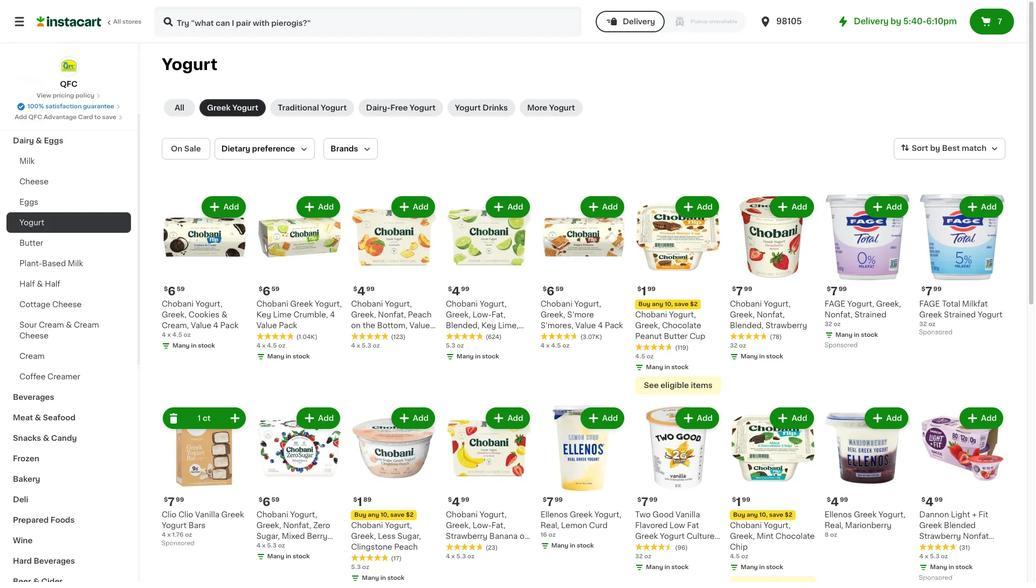 Task type: locate. For each thing, give the bounding box(es) containing it.
1 horizontal spatial strained
[[945, 311, 976, 319]]

$ 1 99 up chip
[[733, 497, 751, 508]]

many down cream,
[[173, 343, 190, 349]]

chobani inside chobani yogurt, greek, nonfat, peach on the bottom, value 4 pack
[[351, 300, 383, 308]]

real, inside "ellenos greek yogurt, real, lemon curd 16 oz"
[[541, 522, 560, 530]]

real, for lemon
[[541, 522, 560, 530]]

$2 up chobani yogurt, greek, less sugar, clingstone peach
[[406, 513, 414, 519]]

by inside field
[[931, 145, 941, 152]]

all left "stores"
[[113, 19, 121, 25]]

remove clio clio vanilla greek yogurt bars image
[[167, 412, 180, 425]]

2 4 x 4.5 oz from the left
[[541, 343, 570, 349]]

any for chobani yogurt, greek, chocolate peanut butter cup
[[652, 301, 664, 307]]

ellenos up 8
[[825, 512, 853, 519]]

& for candy
[[43, 435, 49, 442]]

chobani yogurt, greek, low-fat, blended, key lime, value 4 pack
[[446, 300, 519, 340]]

5.3 oz for buy any 10, save $2
[[351, 565, 369, 571]]

hard beverages link
[[6, 551, 131, 572]]

2 fat, from the top
[[492, 522, 506, 530]]

qfc logo image
[[59, 56, 79, 77]]

greek yogurt link
[[200, 99, 266, 117]]

items
[[691, 382, 713, 389]]

strawberry down dannon
[[920, 533, 962, 541]]

strained inside fage total milkfat greek strained yogurt 32 oz
[[945, 311, 976, 319]]

eggs down "advantage"
[[44, 137, 63, 145]]

value inside chobani greek yogurt, key lime crumble, 4 value pack
[[257, 322, 277, 329]]

$ up chobani yogurt, greek, low-fat, strawberry banana on the bottom, value 4 pack on the bottom
[[448, 498, 452, 503]]

strained for yogurt,
[[855, 311, 887, 319]]

bottom, inside chobani yogurt, greek, nonfat, peach on the bottom, value 4 pack
[[377, 322, 408, 329]]

1 horizontal spatial bottom,
[[461, 544, 491, 551]]

0 vertical spatial bottom,
[[377, 322, 408, 329]]

delivery by 5:40-6:10pm
[[854, 17, 957, 25]]

6 up cream,
[[168, 286, 176, 297]]

7 for ellenos greek yogurt, real, lemon curd
[[547, 497, 554, 508]]

& inside sour cream & cream cheese
[[66, 321, 72, 329]]

0 vertical spatial milk
[[19, 158, 35, 165]]

bakery
[[13, 476, 40, 483]]

strawberry for 7
[[766, 322, 808, 329]]

key inside chobani yogurt, greek, low-fat, blended, key lime, value 4 pack
[[482, 322, 496, 329]]

beverages link
[[6, 387, 131, 408]]

(31)
[[960, 546, 971, 551]]

blended
[[945, 522, 976, 530]]

sugar, left mixed
[[257, 533, 280, 541]]

yogurt up plant-
[[19, 219, 44, 227]]

view pricing policy
[[37, 93, 94, 99]]

10, up chobani yogurt, greek, chocolate peanut butter cup
[[665, 301, 673, 307]]

0 horizontal spatial key
[[257, 311, 271, 319]]

1 up chip
[[736, 497, 741, 508]]

nonfat, inside chobani yogurt, greek, nonfat, peach on the bottom, value 4 pack
[[378, 311, 406, 319]]

yogurt, for chobani yogurt, greek, s'more s'mores, value 4 pack
[[575, 300, 602, 308]]

delivery inside delivery by 5:40-6:10pm link
[[854, 17, 889, 25]]

buy for chobani yogurt, greek, less sugar, clingstone peach
[[355, 513, 367, 519]]

nonfat, inside fage yogurt, greek, nonfat, strained 32 oz
[[825, 311, 853, 319]]

6 for chobani yogurt, greek, cookies & cream, value 4 pack
[[168, 286, 176, 297]]

sponsored badge image for dannon light + fit greek blended strawberry nonfat yogurt
[[920, 575, 953, 582]]

all for all stores
[[113, 19, 121, 25]]

1 left 89
[[357, 497, 362, 508]]

0 horizontal spatial 5.3 oz
[[351, 565, 369, 571]]

4 x 4.5 oz for chobani greek yogurt, key lime crumble, 4 value pack
[[257, 343, 286, 349]]

4 x 5.3 oz for dannon light + fit greek blended strawberry nonfat yogurt
[[920, 554, 949, 560]]

yogurt, inside chobani yogurt, greek, nonfat, zero sugar, mixed berry flavored
[[290, 512, 317, 519]]

strawberry for 4
[[446, 533, 488, 541]]

yogurt, inside chobani yogurt, greek, chocolate peanut butter cup
[[669, 311, 696, 319]]

wine link
[[6, 531, 131, 551]]

plant-based milk link
[[6, 254, 131, 274]]

2 blended, from the left
[[730, 322, 764, 329]]

0 vertical spatial qfc
[[60, 80, 78, 88]]

4 inside chobani yogurt, greek, low-fat, blended, key lime, value 4 pack
[[469, 333, 474, 340]]

instacart logo image
[[37, 15, 101, 28]]

$ 4 99 for chobani yogurt, greek, nonfat, peach on the bottom, value 4 pack
[[353, 286, 375, 297]]

1 horizontal spatial ellenos
[[825, 512, 853, 519]]

any
[[652, 301, 664, 307], [747, 513, 758, 519], [368, 513, 379, 519]]

0 vertical spatial all
[[113, 19, 121, 25]]

save for chobani yogurt, greek, less sugar, clingstone peach
[[391, 513, 405, 519]]

& for eggs
[[36, 137, 42, 145]]

any down 89
[[368, 513, 379, 519]]

2 low- from the top
[[473, 522, 492, 530]]

0 vertical spatial by
[[891, 17, 902, 25]]

1 vertical spatial low-
[[473, 522, 492, 530]]

0 horizontal spatial strained
[[855, 311, 887, 319]]

greek, inside chobani yogurt, greek, chocolate peanut butter cup
[[636, 322, 660, 329]]

fat, up the banana
[[492, 522, 506, 530]]

fat, for key
[[492, 311, 506, 319]]

2 fage from the left
[[920, 300, 941, 308]]

0 vertical spatial peach
[[408, 311, 432, 319]]

sponsored badge image
[[920, 330, 953, 336], [825, 343, 858, 349], [162, 541, 194, 547], [920, 575, 953, 582]]

6:10pm
[[927, 17, 957, 25]]

4 inside chobani yogurt, greek, nonfat, peach on the bottom, value 4 pack
[[432, 322, 437, 329]]

many in stock down mixed
[[267, 554, 310, 560]]

5:40-
[[904, 17, 927, 25]]

zero
[[313, 522, 330, 530]]

product group
[[162, 194, 248, 353], [257, 194, 343, 363], [351, 194, 437, 350], [446, 194, 532, 363], [541, 194, 627, 350], [636, 194, 722, 395], [730, 194, 816, 363], [825, 194, 911, 352], [920, 194, 1006, 339], [162, 405, 248, 550], [257, 405, 343, 564], [351, 405, 437, 583], [446, 405, 532, 562], [541, 405, 627, 553], [636, 405, 722, 575], [730, 405, 816, 583], [825, 405, 911, 540], [920, 405, 1006, 583]]

$ 4 99
[[448, 286, 470, 297], [353, 286, 375, 297], [448, 497, 470, 508], [827, 497, 849, 508], [922, 497, 943, 508]]

delivery inside delivery button
[[623, 18, 656, 25]]

yogurt, inside 'chobani yogurt, greek, nonfat, blended, strawberry'
[[764, 300, 791, 308]]

0 vertical spatial 32 oz
[[730, 343, 747, 349]]

1 vertical spatial milk
[[68, 260, 83, 268]]

4
[[452, 286, 460, 297], [357, 286, 366, 297], [330, 311, 335, 319], [213, 322, 218, 329], [432, 322, 437, 329], [598, 322, 603, 329], [162, 332, 166, 338], [469, 333, 474, 340], [257, 343, 261, 349], [351, 343, 355, 349], [541, 343, 545, 349], [452, 497, 460, 508], [831, 497, 839, 508], [926, 497, 934, 508], [162, 533, 166, 539], [257, 543, 261, 549], [515, 544, 520, 551], [446, 554, 450, 560], [920, 554, 924, 560]]

$ 7 99 up lemon
[[543, 497, 563, 508]]

0 horizontal spatial buy any 10, save $2
[[355, 513, 414, 519]]

many down lemon
[[552, 543, 569, 549]]

blended,
[[446, 322, 480, 329], [730, 322, 764, 329]]

key inside chobani greek yogurt, key lime crumble, 4 value pack
[[257, 311, 271, 319]]

4 x 4.5 oz for chobani yogurt, greek, s'more s'mores, value 4 pack
[[541, 343, 570, 349]]

real, up 16
[[541, 522, 560, 530]]

greek, inside 'chobani yogurt, greek, nonfat, blended, strawberry'
[[730, 311, 755, 319]]

0 horizontal spatial half
[[19, 280, 35, 288]]

0 vertical spatial eggs
[[44, 137, 63, 145]]

greek, for chobani yogurt, greek, nonfat, blended, strawberry
[[730, 311, 755, 319]]

0 horizontal spatial clio
[[162, 512, 177, 519]]

bottom, down the banana
[[461, 544, 491, 551]]

1 horizontal spatial clio
[[179, 512, 193, 519]]

yogurt, for fage yogurt, greek, nonfat, strained 32 oz
[[848, 300, 875, 308]]

stock down (96)
[[672, 565, 689, 571]]

bars
[[189, 522, 206, 530]]

pack
[[220, 322, 239, 329], [279, 322, 297, 329], [605, 322, 623, 329], [476, 333, 494, 340], [351, 333, 370, 340], [446, 555, 464, 562]]

add button for chobani yogurt, greek, s'more s'mores, value 4 pack
[[582, 197, 624, 217]]

2 strained from the left
[[945, 311, 976, 319]]

fat
[[687, 522, 699, 530]]

low
[[670, 522, 686, 530]]

strawberry inside chobani yogurt, greek, low-fat, strawberry banana on the bottom, value 4 pack
[[446, 533, 488, 541]]

dairy & eggs link
[[6, 131, 131, 151]]

vanilla up the fat at the right
[[676, 512, 700, 519]]

yogurt, inside "ellenos greek yogurt, real, lemon curd 16 oz"
[[595, 512, 622, 519]]

7 inside button
[[998, 18, 1003, 25]]

4.5 down cream,
[[172, 332, 182, 338]]

plant-
[[19, 260, 42, 268]]

key
[[257, 311, 271, 319], [482, 322, 496, 329]]

0 horizontal spatial buy
[[355, 513, 367, 519]]

yogurt up dietary
[[233, 104, 259, 112]]

99 up lemon
[[555, 498, 563, 503]]

1 real, from the left
[[541, 522, 560, 530]]

many
[[836, 332, 853, 338], [173, 343, 190, 349], [457, 354, 474, 360], [741, 354, 758, 360], [267, 354, 284, 360], [646, 364, 663, 370], [552, 543, 569, 549], [267, 554, 284, 560], [741, 565, 758, 571], [646, 565, 663, 571], [931, 565, 948, 571], [362, 576, 379, 582]]

1 vertical spatial on
[[520, 533, 530, 541]]

$ 7 99 up 1.76
[[164, 497, 184, 508]]

chobani for chobani yogurt, greek, nonfat, peach on the bottom, value 4 pack
[[351, 300, 383, 308]]

6 for chobani yogurt, greek, nonfat, zero sugar, mixed berry flavored
[[263, 497, 270, 508]]

delivery by 5:40-6:10pm link
[[837, 15, 957, 28]]

sponsored badge image for fage total milkfat greek strained yogurt
[[920, 330, 953, 336]]

2 horizontal spatial buy any 10, save $2
[[734, 513, 793, 519]]

1 horizontal spatial 4 x 4.5 oz
[[541, 343, 570, 349]]

any up chobani yogurt, greek, chocolate peanut butter cup
[[652, 301, 664, 307]]

0 horizontal spatial delivery
[[623, 18, 656, 25]]

the
[[363, 322, 375, 329], [446, 544, 459, 551]]

low-
[[473, 311, 492, 319], [473, 522, 492, 530]]

1 horizontal spatial 5.3 oz
[[446, 343, 464, 349]]

yogurt inside dannon light + fit greek blended strawberry nonfat yogurt
[[920, 544, 945, 551]]

sugar, inside chobani yogurt, greek, less sugar, clingstone peach
[[398, 533, 421, 541]]

100% satisfaction guarantee
[[28, 104, 114, 110]]

0 horizontal spatial any
[[368, 513, 379, 519]]

$ 7 99 for ellenos greek yogurt, real, lemon curd
[[543, 497, 563, 508]]

chobani greek yogurt, key lime crumble, 4 value pack
[[257, 300, 342, 329]]

0 horizontal spatial strawberry
[[446, 533, 488, 541]]

greek inside chobani greek yogurt, key lime crumble, 4 value pack
[[290, 300, 313, 308]]

bakery link
[[6, 469, 131, 490]]

2 ellenos from the left
[[825, 512, 853, 519]]

qfc
[[60, 80, 78, 88], [28, 114, 42, 120]]

None search field
[[154, 6, 582, 37]]

1 vertical spatial all
[[175, 104, 185, 112]]

wine
[[13, 537, 33, 545]]

1 horizontal spatial 10,
[[665, 301, 673, 307]]

1 horizontal spatial blended,
[[730, 322, 764, 329]]

chobani for chobani yogurt, greek, s'more s'mores, value 4 pack
[[541, 300, 573, 308]]

yogurt, for chobani yogurt, greek, chocolate peanut butter cup
[[669, 311, 696, 319]]

real, for marionberry
[[825, 522, 844, 530]]

4 x 4.5 oz down s'mores,
[[541, 343, 570, 349]]

2 real, from the left
[[825, 522, 844, 530]]

2 vertical spatial cheese
[[19, 332, 49, 340]]

1 horizontal spatial chocolate
[[776, 533, 815, 541]]

& for half
[[37, 280, 43, 288]]

many down product
[[646, 565, 663, 571]]

4.5 down s'mores,
[[551, 343, 561, 349]]

x inside chobani yogurt, greek, cookies & cream, value 4 pack 4 x 4.5 oz
[[167, 332, 171, 338]]

0 vertical spatial chocolate
[[662, 322, 702, 329]]

0 vertical spatial flavored
[[636, 522, 668, 530]]

4.5 inside chobani yogurt, greek, cookies & cream, value 4 pack 4 x 4.5 oz
[[172, 332, 182, 338]]

(119)
[[676, 345, 689, 351]]

candy
[[51, 435, 77, 442]]

1 strained from the left
[[855, 311, 887, 319]]

1 blended, from the left
[[446, 322, 480, 329]]

yogurt, inside chobani yogurt, greek, mint chocolate chip 4.5 oz
[[764, 522, 791, 530]]

stock down mixed
[[293, 554, 310, 560]]

99 up fage yogurt, greek, nonfat, strained 32 oz on the bottom of the page
[[839, 286, 847, 292]]

greek, inside chobani yogurt, greek, nonfat, zero sugar, mixed berry flavored
[[257, 522, 281, 530]]

1 fat, from the top
[[492, 311, 506, 319]]

traditional yogurt
[[278, 104, 347, 112]]

greek, inside chobani yogurt, greek, low-fat, strawberry banana on the bottom, value 4 pack
[[446, 522, 471, 530]]

lists
[[30, 37, 49, 45]]

butter inside chobani yogurt, greek, chocolate peanut butter cup
[[664, 333, 688, 340]]

brands button
[[324, 138, 378, 160]]

0 vertical spatial $ 1 99
[[638, 286, 656, 297]]

vanilla inside clio clio vanilla greek yogurt bars 4 x 1.76 oz
[[195, 512, 220, 519]]

& up cottage
[[37, 280, 43, 288]]

greek, for chobani yogurt, greek, low-fat, strawberry banana on the bottom, value 4 pack
[[446, 522, 471, 530]]

1 horizontal spatial by
[[931, 145, 941, 152]]

2 horizontal spatial strawberry
[[920, 533, 962, 541]]

any up mint
[[747, 513, 758, 519]]

0 horizontal spatial vanilla
[[195, 512, 220, 519]]

cheese down sour
[[19, 332, 49, 340]]

1 horizontal spatial $ 1 99
[[733, 497, 751, 508]]

(96)
[[676, 546, 688, 551]]

$ 1 99 for chobani yogurt, greek, chocolate peanut butter cup
[[638, 286, 656, 297]]

sponsored badge image down 1.76
[[162, 541, 194, 547]]

yogurt left drinks
[[455, 104, 481, 112]]

x inside clio clio vanilla greek yogurt bars 4 x 1.76 oz
[[167, 533, 171, 539]]

chobani inside chobani yogurt, greek, chocolate peanut butter cup
[[636, 311, 668, 319]]

1 vertical spatial bottom,
[[461, 544, 491, 551]]

0 horizontal spatial qfc
[[28, 114, 42, 120]]

eligible
[[661, 382, 689, 389]]

half & half
[[19, 280, 60, 288]]

greek, inside chobani yogurt, greek, low-fat, blended, key lime, value 4 pack
[[446, 311, 471, 319]]

1 sugar, from the left
[[257, 533, 280, 541]]

foods
[[51, 517, 75, 524]]

$ 1 99
[[638, 286, 656, 297], [733, 497, 751, 508]]

1 horizontal spatial strawberry
[[766, 322, 808, 329]]

delivery for delivery
[[623, 18, 656, 25]]

1 vertical spatial 5.3 oz
[[351, 565, 369, 571]]

cheese
[[19, 178, 49, 186], [52, 301, 82, 309], [19, 332, 49, 340]]

0 vertical spatial 5.3 oz
[[446, 343, 464, 349]]

vanilla
[[195, 512, 220, 519], [676, 512, 700, 519]]

in down mixed
[[286, 554, 291, 560]]

sour
[[19, 321, 37, 329]]

99 up chobani yogurt, greek, chocolate peanut butter cup
[[648, 286, 656, 292]]

in down clingstone
[[381, 576, 386, 582]]

$ 7 99 for fage yogurt, greek, nonfat, strained
[[827, 286, 847, 297]]

1 fage from the left
[[825, 300, 846, 308]]

buy
[[639, 301, 651, 307], [734, 513, 746, 519], [355, 513, 367, 519]]

$ 6 59 for chobani greek yogurt, key lime crumble, 4 value pack
[[259, 286, 280, 297]]

0 horizontal spatial real,
[[541, 522, 560, 530]]

0 horizontal spatial by
[[891, 17, 902, 25]]

clingstone
[[351, 544, 392, 551]]

sponsored badge image for fage yogurt, greek, nonfat, strained
[[825, 343, 858, 349]]

bottom,
[[377, 322, 408, 329], [461, 544, 491, 551]]

sponsored badge image down fage yogurt, greek, nonfat, strained 32 oz on the bottom of the page
[[825, 343, 858, 349]]

yogurt, for chobani yogurt, greek, nonfat, zero sugar, mixed berry flavored
[[290, 512, 317, 519]]

1 ellenos from the left
[[541, 512, 568, 519]]

greek inside 'ellenos greek yogurt, real, marionberry 8 oz'
[[854, 512, 877, 519]]

peanut
[[636, 333, 662, 340]]

add button for chobani yogurt, greek, nonfat, peach on the bottom, value 4 pack
[[393, 197, 434, 217]]

1 for chobani yogurt, greek, chocolate peanut butter cup
[[642, 286, 647, 297]]

yogurt
[[162, 57, 218, 72], [233, 104, 259, 112], [321, 104, 347, 112], [410, 104, 436, 112], [455, 104, 481, 112], [549, 104, 575, 112], [19, 219, 44, 227], [978, 311, 1003, 319], [162, 522, 187, 530], [660, 533, 685, 541], [920, 544, 945, 551]]

$ 4 99 for ellenos greek yogurt, real, marionberry
[[827, 497, 849, 508]]

$ up chobani yogurt, greek, nonfat, zero sugar, mixed berry flavored
[[259, 498, 263, 503]]

1 vanilla from the left
[[195, 512, 220, 519]]

$ 4 99 up chobani yogurt, greek, nonfat, peach on the bottom, value 4 pack
[[353, 286, 375, 297]]

1 vertical spatial $ 1 99
[[733, 497, 751, 508]]

4 inside chobani yogurt, greek, low-fat, strawberry banana on the bottom, value 4 pack
[[515, 544, 520, 551]]

flavored inside chobani yogurt, greek, nonfat, zero sugar, mixed berry flavored
[[257, 544, 289, 551]]

0 vertical spatial fat,
[[492, 311, 506, 319]]

fage inside fage yogurt, greek, nonfat, strained 32 oz
[[825, 300, 846, 308]]

all link
[[164, 99, 195, 117]]

many down fage yogurt, greek, nonfat, strained 32 oz on the bottom of the page
[[836, 332, 853, 338]]

many down clingstone
[[362, 576, 379, 582]]

increment quantity of clio clio vanilla greek yogurt bars image
[[229, 412, 241, 425]]

buy any 10, save $2 for chobani yogurt, greek, less sugar, clingstone peach
[[355, 513, 414, 519]]

many in stock down (78)
[[741, 354, 784, 360]]

99 up clio clio vanilla greek yogurt bars 4 x 1.76 oz
[[176, 498, 184, 503]]

delivery
[[854, 17, 889, 25], [623, 18, 656, 25]]

marionberry
[[846, 522, 892, 530]]

chobani for chobani greek yogurt, key lime crumble, 4 value pack
[[257, 300, 288, 308]]

greek, inside chobani yogurt, greek, cookies & cream, value 4 pack 4 x 4.5 oz
[[162, 311, 187, 319]]

yogurt, inside chobani yogurt, greek, nonfat, peach on the bottom, value 4 pack
[[385, 300, 412, 308]]

1 horizontal spatial sugar,
[[398, 533, 421, 541]]

pack inside chobani yogurt, greek, s'more s'mores, value 4 pack
[[605, 322, 623, 329]]

32 oz down 'chobani yogurt, greek, nonfat, blended, strawberry'
[[730, 343, 747, 349]]

1 up chobani yogurt, greek, chocolate peanut butter cup
[[642, 286, 647, 297]]

save up mint
[[770, 513, 784, 519]]

99
[[461, 286, 470, 292], [744, 286, 753, 292], [367, 286, 375, 292], [648, 286, 656, 292], [839, 286, 847, 292], [934, 286, 942, 292], [176, 498, 184, 503], [461, 498, 470, 503], [743, 498, 751, 503], [555, 498, 563, 503], [650, 498, 658, 503], [840, 498, 849, 503], [935, 498, 943, 503]]

buy any 10, save $2 up mint
[[734, 513, 793, 519]]

7 for fage total milkfat greek strained yogurt
[[926, 286, 933, 297]]

clio
[[162, 512, 177, 519], [179, 512, 193, 519]]

0 horizontal spatial ellenos
[[541, 512, 568, 519]]

greek, for chobani yogurt, greek, cookies & cream, value 4 pack 4 x 4.5 oz
[[162, 311, 187, 319]]

$ 4 99 up chobani yogurt, greek, low-fat, strawberry banana on the bottom, value 4 pack on the bottom
[[448, 497, 470, 508]]

1 horizontal spatial key
[[482, 322, 496, 329]]

$ 1 99 for chobani yogurt, greek, mint chocolate chip
[[733, 497, 751, 508]]

ellenos
[[541, 512, 568, 519], [825, 512, 853, 519]]

chobani yogurt, greek, nonfat, zero sugar, mixed berry flavored
[[257, 512, 330, 551]]

s'mores,
[[541, 322, 574, 329]]

many in stock down (31)
[[931, 565, 973, 571]]

$ 7 99 for clio clio vanilla greek yogurt bars
[[164, 497, 184, 508]]

vanilla for bars
[[195, 512, 220, 519]]

real, inside 'ellenos greek yogurt, real, marionberry 8 oz'
[[825, 522, 844, 530]]

satisfaction
[[45, 104, 82, 110]]

greek,
[[877, 300, 902, 308], [162, 311, 187, 319], [446, 311, 471, 319], [730, 311, 755, 319], [351, 311, 376, 319], [541, 311, 566, 319], [636, 322, 660, 329], [446, 522, 471, 530], [257, 522, 281, 530], [730, 533, 755, 541], [351, 533, 376, 541]]

1 horizontal spatial any
[[652, 301, 664, 307]]

ct
[[203, 415, 211, 422]]

chobani inside chobani yogurt, greek, cookies & cream, value 4 pack 4 x 4.5 oz
[[162, 300, 194, 308]]

$ 7 99 for two good vanilla flavored low fat greek yogurt cultured product tub
[[638, 497, 658, 508]]

prepared
[[13, 517, 49, 524]]

1 horizontal spatial delivery
[[854, 17, 889, 25]]

by left 5:40- on the right of page
[[891, 17, 902, 25]]

$ 6 59
[[164, 286, 185, 297], [259, 286, 280, 297], [543, 286, 564, 297], [259, 497, 280, 508]]

save inside the 'add qfc advantage card to save' link
[[102, 114, 116, 120]]

1 horizontal spatial 32 oz
[[730, 343, 747, 349]]

6 up chobani yogurt, greek, nonfat, zero sugar, mixed berry flavored
[[263, 497, 270, 508]]

buy any 10, save $2 for chobani yogurt, greek, chocolate peanut butter cup
[[639, 301, 698, 307]]

bottom, up (123)
[[377, 322, 408, 329]]

59 for chobani yogurt, greek, nonfat, zero sugar, mixed berry flavored
[[272, 498, 280, 503]]

nonfat, inside 'chobani yogurt, greek, nonfat, blended, strawberry'
[[757, 311, 785, 319]]

chobani inside chobani yogurt, greek, nonfat, zero sugar, mixed berry flavored
[[257, 512, 288, 519]]

2 horizontal spatial buy
[[734, 513, 746, 519]]

greek, inside chobani yogurt, greek, less sugar, clingstone peach
[[351, 533, 376, 541]]

add button for two good vanilla flavored low fat greek yogurt cultured product tub
[[677, 409, 719, 428]]

sponsored badge image for clio clio vanilla greek yogurt bars
[[162, 541, 194, 547]]

eggs link
[[6, 192, 131, 213]]

1 vertical spatial eggs
[[19, 199, 38, 206]]

yogurt link
[[6, 213, 131, 233]]

ellenos for lemon
[[541, 512, 568, 519]]

chobani inside 'chobani yogurt, greek, nonfat, blended, strawberry'
[[730, 300, 762, 308]]

0 horizontal spatial milk
[[19, 158, 35, 165]]

0 horizontal spatial $ 1 99
[[638, 286, 656, 297]]

yogurt inside greek yogurt link
[[233, 104, 259, 112]]

2 vanilla from the left
[[676, 512, 700, 519]]

vanilla inside two good vanilla flavored low fat greek yogurt cultured product tub
[[676, 512, 700, 519]]

greek, for chobani yogurt, greek, low-fat, blended, key lime, value 4 pack
[[446, 311, 471, 319]]

59 up lime
[[272, 286, 280, 292]]

0 vertical spatial the
[[363, 322, 375, 329]]

0 vertical spatial on
[[351, 322, 361, 329]]

99 up 'ellenos greek yogurt, real, marionberry 8 oz'
[[840, 498, 849, 503]]

by for sort
[[931, 145, 941, 152]]

1 low- from the top
[[473, 311, 492, 319]]

milk link
[[6, 151, 131, 172]]

1 horizontal spatial flavored
[[636, 522, 668, 530]]

yogurt, inside chobani yogurt, greek, s'more s'mores, value 4 pack
[[575, 300, 602, 308]]

99 up chip
[[743, 498, 751, 503]]

chobani for chobani yogurt, greek, nonfat, blended, strawberry
[[730, 300, 762, 308]]

meat & seafood link
[[6, 408, 131, 428]]

buy any 10, save $2 for chobani yogurt, greek, mint chocolate chip
[[734, 513, 793, 519]]

0 horizontal spatial sugar,
[[257, 533, 280, 541]]

yogurt, inside 'ellenos greek yogurt, real, marionberry 8 oz'
[[879, 512, 906, 519]]

greek inside two good vanilla flavored low fat greek yogurt cultured product tub
[[636, 533, 658, 541]]

2 horizontal spatial $2
[[785, 513, 793, 519]]

4.5 down chip
[[730, 554, 740, 560]]

1 horizontal spatial fage
[[920, 300, 941, 308]]

6 for chobani greek yogurt, key lime crumble, 4 value pack
[[263, 286, 270, 297]]

buy up chip
[[734, 513, 746, 519]]

buy any 10, save $2
[[639, 301, 698, 307], [734, 513, 793, 519], [355, 513, 414, 519]]

buy any 10, save $2 up chobani yogurt, greek, chocolate peanut butter cup
[[639, 301, 698, 307]]

real, up 8
[[825, 522, 844, 530]]

pack inside chobani yogurt, greek, cookies & cream, value 4 pack 4 x 4.5 oz
[[220, 322, 239, 329]]

1 horizontal spatial milk
[[68, 260, 83, 268]]

fat, inside chobani yogurt, greek, low-fat, blended, key lime, value 4 pack
[[492, 311, 506, 319]]

1 vertical spatial beverages
[[34, 558, 75, 565]]

7 for two good vanilla flavored low fat greek yogurt cultured product tub
[[642, 497, 649, 508]]

4.5
[[172, 332, 182, 338], [267, 343, 277, 349], [551, 343, 561, 349], [636, 354, 646, 360], [730, 554, 740, 560]]

1 vertical spatial flavored
[[257, 544, 289, 551]]

$ 1 99 up chobani yogurt, greek, chocolate peanut butter cup
[[638, 286, 656, 297]]

1 horizontal spatial on
[[520, 533, 530, 541]]

1
[[642, 286, 647, 297], [198, 415, 201, 422], [736, 497, 741, 508], [357, 497, 362, 508]]

low- up (624)
[[473, 311, 492, 319]]

(1.04k)
[[296, 334, 318, 340]]

0 horizontal spatial the
[[363, 322, 375, 329]]

add button for chobani yogurt, greek, less sugar, clingstone peach
[[393, 409, 434, 428]]

$ 6 59 up cream,
[[164, 286, 185, 297]]

1 horizontal spatial all
[[175, 104, 185, 112]]

6 up chobani greek yogurt, key lime crumble, 4 value pack
[[263, 286, 270, 297]]

0 vertical spatial key
[[257, 311, 271, 319]]

1 vertical spatial chocolate
[[776, 533, 815, 541]]

&
[[36, 137, 42, 145], [37, 280, 43, 288], [222, 311, 228, 319], [66, 321, 72, 329], [35, 414, 41, 422], [43, 435, 49, 442]]

0 horizontal spatial $2
[[406, 513, 414, 519]]

5.3
[[446, 343, 456, 349], [362, 343, 371, 349], [267, 543, 277, 549], [457, 554, 466, 560], [930, 554, 940, 560], [351, 565, 361, 571]]

chobani inside chobani yogurt, greek, less sugar, clingstone peach
[[351, 522, 383, 530]]

& right dairy
[[36, 137, 42, 145]]

0 vertical spatial beverages
[[13, 394, 54, 401]]

yogurt inside 'more yogurt' link
[[549, 104, 575, 112]]

butter up plant-
[[19, 240, 43, 247]]

yogurt down 'milkfat'
[[978, 311, 1003, 319]]

see
[[644, 382, 659, 389]]

2 horizontal spatial any
[[747, 513, 758, 519]]

100%
[[28, 104, 44, 110]]

dannon light + fit greek blended strawberry nonfat yogurt
[[920, 512, 989, 551]]

stores
[[122, 19, 142, 25]]

1 horizontal spatial real,
[[825, 522, 844, 530]]

yogurt, for chobani yogurt, greek, low-fat, strawberry banana on the bottom, value 4 pack
[[480, 512, 507, 519]]

1 clio from the left
[[162, 512, 177, 519]]

strawberry up (78)
[[766, 322, 808, 329]]

two good vanilla flavored low fat greek yogurt cultured product tub
[[636, 512, 720, 551]]

save for chobani yogurt, greek, chocolate peanut butter cup
[[675, 301, 689, 307]]

0 horizontal spatial 4 x 4.5 oz
[[257, 343, 286, 349]]

buy any 10, save $2 up chobani yogurt, greek, less sugar, clingstone peach
[[355, 513, 414, 519]]

pack inside chobani yogurt, greek, nonfat, peach on the bottom, value 4 pack
[[351, 333, 370, 340]]

1 vertical spatial fat,
[[492, 522, 506, 530]]

2 half from the left
[[45, 280, 60, 288]]

1 horizontal spatial $2
[[690, 301, 698, 307]]

all up on
[[175, 104, 185, 112]]

cream up coffee
[[19, 353, 45, 360]]

0 horizontal spatial on
[[351, 322, 361, 329]]

on inside chobani yogurt, greek, nonfat, peach on the bottom, value 4 pack
[[351, 322, 361, 329]]

2 clio from the left
[[179, 512, 193, 519]]

yogurt, for chobani yogurt, greek, low-fat, blended, key lime, value 4 pack
[[480, 300, 507, 308]]

1 horizontal spatial half
[[45, 280, 60, 288]]

99 up fage total milkfat greek strained yogurt 32 oz
[[934, 286, 942, 292]]

0 horizontal spatial eggs
[[19, 199, 38, 206]]

$ 4 99 up dannon
[[922, 497, 943, 508]]

chobani inside chobani yogurt, greek, low-fat, blended, key lime, value 4 pack
[[446, 300, 478, 308]]

1 horizontal spatial vanilla
[[676, 512, 700, 519]]

x
[[167, 332, 171, 338], [262, 343, 266, 349], [357, 343, 360, 349], [546, 343, 550, 349], [167, 533, 171, 539], [262, 543, 266, 549], [452, 554, 455, 560], [925, 554, 929, 560]]

1 horizontal spatial the
[[446, 544, 459, 551]]

chocolate right mint
[[776, 533, 815, 541]]

meat & seafood
[[13, 414, 76, 422]]

1 horizontal spatial buy any 10, save $2
[[639, 301, 698, 307]]

stock down chobani yogurt, greek, cookies & cream, value 4 pack 4 x 4.5 oz
[[198, 343, 215, 349]]

0 vertical spatial low-
[[473, 311, 492, 319]]

add button for chobani yogurt, greek, cookies & cream, value 4 pack
[[203, 197, 245, 217]]

1 for chobani yogurt, greek, less sugar, clingstone peach
[[357, 497, 362, 508]]

the inside chobani yogurt, greek, low-fat, strawberry banana on the bottom, value 4 pack
[[446, 544, 459, 551]]

2 sugar, from the left
[[398, 533, 421, 541]]

yogurt,
[[196, 300, 223, 308], [480, 300, 507, 308], [764, 300, 791, 308], [315, 300, 342, 308], [385, 300, 412, 308], [575, 300, 602, 308], [848, 300, 875, 308], [669, 311, 696, 319], [480, 512, 507, 519], [290, 512, 317, 519], [595, 512, 622, 519], [879, 512, 906, 519], [764, 522, 791, 530], [385, 522, 412, 530]]

0 horizontal spatial chocolate
[[662, 322, 702, 329]]

flavored down two
[[636, 522, 668, 530]]

1 4 x 4.5 oz from the left
[[257, 343, 286, 349]]

$ 6 59 for chobani yogurt, greek, cookies & cream, value 4 pack
[[164, 286, 185, 297]]

1 vertical spatial key
[[482, 322, 496, 329]]

many in stock down fage yogurt, greek, nonfat, strained 32 oz on the bottom of the page
[[836, 332, 878, 338]]

1 vertical spatial peach
[[394, 544, 418, 551]]

half down plant-based milk
[[45, 280, 60, 288]]

0 vertical spatial butter
[[19, 240, 43, 247]]

$ up cream,
[[164, 286, 168, 292]]

sugar, inside chobani yogurt, greek, nonfat, zero sugar, mixed berry flavored
[[257, 533, 280, 541]]

0 horizontal spatial 32 oz
[[636, 554, 652, 560]]

$2 for chobani yogurt, greek, chocolate peanut butter cup
[[690, 301, 698, 307]]

ellenos inside "ellenos greek yogurt, real, lemon curd 16 oz"
[[541, 512, 568, 519]]

all for all
[[175, 104, 185, 112]]

1 vertical spatial 32 oz
[[636, 554, 652, 560]]

fage inside fage total milkfat greek strained yogurt 32 oz
[[920, 300, 941, 308]]

1 vertical spatial butter
[[664, 333, 688, 340]]

nonfat, for 6
[[283, 522, 311, 530]]

product
[[636, 544, 666, 551]]

oz inside "ellenos greek yogurt, real, lemon curd 16 oz"
[[549, 533, 556, 539]]

strained
[[855, 311, 887, 319], [945, 311, 976, 319]]

0 horizontal spatial all
[[113, 19, 121, 25]]

32 oz for chobani yogurt, greek, nonfat, blended, strawberry
[[730, 343, 747, 349]]

7
[[998, 18, 1003, 25], [736, 286, 743, 297], [831, 286, 838, 297], [926, 286, 933, 297], [168, 497, 175, 508], [547, 497, 554, 508], [642, 497, 649, 508]]

$ 7 99 for chobani yogurt, greek, nonfat, blended, strawberry
[[733, 286, 753, 297]]

cottage
[[19, 301, 50, 309]]

stock down (31)
[[956, 565, 973, 571]]

2 horizontal spatial 10,
[[760, 513, 768, 519]]

more yogurt link
[[520, 99, 583, 117]]

strawberry up (23)
[[446, 533, 488, 541]]

& for seafood
[[35, 414, 41, 422]]

$ 7 99 up fage total milkfat greek strained yogurt 32 oz
[[922, 286, 942, 297]]



Task type: describe. For each thing, give the bounding box(es) containing it.
stock up the see eligible items
[[672, 364, 689, 370]]

59 for chobani yogurt, greek, cookies & cream, value 4 pack
[[177, 286, 185, 292]]

oz inside chobani yogurt, greek, cookies & cream, value 4 pack 4 x 4.5 oz
[[184, 332, 191, 338]]

value inside chobani yogurt, greek, s'more s'mores, value 4 pack
[[576, 322, 596, 329]]

99 up chobani yogurt, greek, low-fat, strawberry banana on the bottom, value 4 pack on the bottom
[[461, 498, 470, 503]]

preference
[[252, 145, 295, 153]]

chocolate inside chobani yogurt, greek, chocolate peanut butter cup
[[662, 322, 702, 329]]

stock down chobani yogurt, greek, mint chocolate chip 4.5 oz
[[767, 565, 784, 571]]

recipes
[[13, 76, 45, 83]]

yogurt drinks link
[[448, 99, 516, 117]]

any for chobani yogurt, greek, less sugar, clingstone peach
[[368, 513, 379, 519]]

on sale button
[[162, 138, 210, 160]]

value inside chobani yogurt, greek, low-fat, strawberry banana on the bottom, value 4 pack
[[493, 544, 513, 551]]

dairy
[[13, 137, 34, 145]]

the inside chobani yogurt, greek, nonfat, peach on the bottom, value 4 pack
[[363, 322, 375, 329]]

32 inside fage total milkfat greek strained yogurt 32 oz
[[920, 321, 928, 327]]

+
[[973, 512, 977, 519]]

98105 button
[[760, 6, 824, 37]]

7 button
[[970, 9, 1015, 35]]

hard beverages
[[13, 558, 75, 565]]

in down tub
[[665, 565, 670, 571]]

chobani for chobani yogurt, greek, mint chocolate chip 4.5 oz
[[730, 522, 762, 530]]

chobani yogurt, greek, cookies & cream, value 4 pack 4 x 4.5 oz
[[162, 300, 239, 338]]

yogurt inside dairy-free yogurt link
[[410, 104, 436, 112]]

many down chobani yogurt, greek, low-fat, blended, key lime, value 4 pack
[[457, 354, 474, 360]]

4 x 5.3 oz for chobani yogurt, greek, nonfat, peach on the bottom, value 4 pack
[[351, 343, 380, 349]]

chobani for chobani yogurt, greek, cookies & cream, value 4 pack 4 x 4.5 oz
[[162, 300, 194, 308]]

$ up 'chobani yogurt, greek, nonfat, blended, strawberry'
[[733, 286, 736, 292]]

stock down the (1.04k)
[[293, 354, 310, 360]]

add button for ellenos greek yogurt, real, marionberry
[[866, 409, 908, 428]]

chobani yogurt, greek, less sugar, clingstone peach
[[351, 522, 421, 551]]

16
[[541, 533, 547, 539]]

4.5 inside chobani yogurt, greek, mint chocolate chip 4.5 oz
[[730, 554, 740, 560]]

$ up dannon
[[922, 498, 926, 503]]

fage for nonfat,
[[825, 300, 846, 308]]

many in stock down tub
[[646, 565, 689, 571]]

fage for greek
[[920, 300, 941, 308]]

chobani yogurt, greek, s'more s'mores, value 4 pack
[[541, 300, 623, 329]]

many down mixed
[[267, 554, 284, 560]]

milkfat
[[963, 300, 988, 308]]

$ up two
[[638, 498, 642, 503]]

ellenos for marionberry
[[825, 512, 853, 519]]

stock down (624)
[[482, 354, 499, 360]]

many down dannon light + fit greek blended strawberry nonfat yogurt
[[931, 565, 948, 571]]

bottom, inside chobani yogurt, greek, low-fat, strawberry banana on the bottom, value 4 pack
[[461, 544, 491, 551]]

4.5 down lime
[[267, 343, 277, 349]]

in down chobani yogurt, greek, low-fat, blended, key lime, value 4 pack
[[475, 354, 481, 360]]

$ up 8
[[827, 498, 831, 503]]

value inside chobani yogurt, greek, nonfat, peach on the bottom, value 4 pack
[[410, 322, 430, 329]]

yogurt inside clio clio vanilla greek yogurt bars 4 x 1.76 oz
[[162, 522, 187, 530]]

yogurt, for chobani yogurt, greek, less sugar, clingstone peach
[[385, 522, 412, 530]]

on inside chobani yogurt, greek, low-fat, strawberry banana on the bottom, value 4 pack
[[520, 533, 530, 541]]

$ up chobani yogurt, greek, nonfat, peach on the bottom, value 4 pack
[[353, 286, 357, 292]]

in down lemon
[[570, 543, 576, 549]]

$ up chip
[[733, 498, 736, 503]]

frozen link
[[6, 449, 131, 469]]

0 vertical spatial cheese
[[19, 178, 49, 186]]

99 up chobani yogurt, greek, low-fat, blended, key lime, value 4 pack
[[461, 286, 470, 292]]

chobani for chobani yogurt, greek, less sugar, clingstone peach
[[351, 522, 383, 530]]

4.5 oz
[[636, 354, 654, 360]]

1 half from the left
[[19, 280, 35, 288]]

half & half link
[[6, 274, 131, 295]]

greek yogurt
[[207, 104, 259, 112]]

strained for total
[[945, 311, 976, 319]]

curd
[[589, 522, 608, 530]]

berry
[[307, 533, 328, 541]]

blended, inside chobani yogurt, greek, low-fat, blended, key lime, value 4 pack
[[446, 322, 480, 329]]

card
[[78, 114, 93, 120]]

peach inside chobani yogurt, greek, nonfat, peach on the bottom, value 4 pack
[[408, 311, 432, 319]]

$ up 16
[[543, 498, 547, 503]]

10, for chobani yogurt, greek, chocolate peanut butter cup
[[665, 301, 673, 307]]

low- for blended,
[[473, 311, 492, 319]]

4 inside chobani yogurt, greek, s'more s'mores, value 4 pack
[[598, 322, 603, 329]]

$ up fage total milkfat greek strained yogurt 32 oz
[[922, 286, 926, 292]]

snacks & candy link
[[6, 428, 131, 449]]

snacks & candy
[[13, 435, 77, 442]]

coffee creamer link
[[6, 367, 131, 387]]

buy for chobani yogurt, greek, chocolate peanut butter cup
[[639, 301, 651, 307]]

stock down "ellenos greek yogurt, real, lemon curd 16 oz"
[[577, 543, 594, 549]]

many down chip
[[741, 565, 758, 571]]

$2 for chobani yogurt, greek, less sugar, clingstone peach
[[406, 513, 414, 519]]

yogurt inside yogurt drinks link
[[455, 104, 481, 112]]

nonfat, for 7
[[757, 311, 785, 319]]

nonfat, for 4
[[378, 311, 406, 319]]

yogurt inside the traditional yogurt link
[[321, 104, 347, 112]]

yogurt inside fage total milkfat greek strained yogurt 32 oz
[[978, 311, 1003, 319]]

fage yogurt, greek, nonfat, strained 32 oz
[[825, 300, 902, 327]]

good
[[653, 512, 674, 519]]

many in stock down cream,
[[173, 343, 215, 349]]

yogurt, inside chobani greek yogurt, key lime crumble, 4 value pack
[[315, 300, 342, 308]]

0 horizontal spatial butter
[[19, 240, 43, 247]]

4.5 down peanut
[[636, 354, 646, 360]]

produce
[[13, 117, 46, 124]]

pack inside chobani yogurt, greek, low-fat, blended, key lime, value 4 pack
[[476, 333, 494, 340]]

add button for chobani yogurt, greek, nonfat, blended, strawberry
[[772, 197, 813, 217]]

many down "4.5 oz"
[[646, 364, 663, 370]]

32 oz for two good vanilla flavored low fat greek yogurt cultured product tub
[[636, 554, 652, 560]]

see eligible items button
[[636, 376, 722, 395]]

less
[[378, 533, 396, 541]]

oz inside fage yogurt, greek, nonfat, strained 32 oz
[[834, 321, 841, 327]]

Search field
[[155, 8, 581, 36]]

yogurt inside two good vanilla flavored low fat greek yogurt cultured product tub
[[660, 533, 685, 541]]

99 up chobani yogurt, greek, nonfat, peach on the bottom, value 4 pack
[[367, 286, 375, 292]]

$ up chobani yogurt, greek, chocolate peanut butter cup
[[638, 286, 642, 292]]

strawberry inside dannon light + fit greek blended strawberry nonfat yogurt
[[920, 533, 962, 541]]

add button for chobani yogurt, greek, nonfat, zero sugar, mixed berry flavored
[[298, 409, 339, 428]]

greek, for chobani yogurt, greek, less sugar, clingstone peach
[[351, 533, 376, 541]]

(78)
[[770, 334, 782, 340]]

99 up dannon
[[935, 498, 943, 503]]

greek, for fage yogurt, greek, nonfat, strained 32 oz
[[877, 300, 902, 308]]

add button for chobani yogurt, greek, low-fat, blended, key lime, value 4 pack
[[487, 197, 529, 217]]

1 left 'ct'
[[198, 415, 201, 422]]

guarantee
[[83, 104, 114, 110]]

ellenos greek yogurt, real, marionberry 8 oz
[[825, 512, 906, 539]]

ellenos greek yogurt, real, lemon curd 16 oz
[[541, 512, 622, 539]]

cottage cheese link
[[6, 295, 131, 315]]

7 for clio clio vanilla greek yogurt bars
[[168, 497, 175, 508]]

clio clio vanilla greek yogurt bars 4 x 1.76 oz
[[162, 512, 244, 539]]

qfc link
[[59, 56, 79, 90]]

$ 6 59 for chobani yogurt, greek, s'more s'mores, value 4 pack
[[543, 286, 564, 297]]

traditional
[[278, 104, 319, 112]]

in down 'chobani yogurt, greek, nonfat, blended, strawberry'
[[760, 354, 765, 360]]

more
[[528, 104, 548, 112]]

delivery button
[[596, 11, 665, 32]]

many in stock up eligible
[[646, 364, 689, 370]]

5.3 oz for 4
[[446, 343, 464, 349]]

dannon
[[920, 512, 950, 519]]

$ up fage yogurt, greek, nonfat, strained 32 oz on the bottom of the page
[[827, 286, 831, 292]]

$ 4 99 for dannon light + fit greek blended strawberry nonfat yogurt
[[922, 497, 943, 508]]

dairy & eggs
[[13, 137, 63, 145]]

$ up s'mores,
[[543, 286, 547, 292]]

cream down cottage cheese in the left of the page
[[39, 321, 64, 329]]

chobani yogurt, greek, chocolate peanut butter cup
[[636, 311, 706, 340]]

$ 4 99 for chobani yogurt, greek, low-fat, strawberry banana on the bottom, value 4 pack
[[448, 497, 470, 508]]

save for chobani yogurt, greek, mint chocolate chip
[[770, 513, 784, 519]]

99 up 'chobani yogurt, greek, nonfat, blended, strawberry'
[[744, 286, 753, 292]]

pack inside chobani greek yogurt, key lime crumble, 4 value pack
[[279, 322, 297, 329]]

low- for strawberry
[[473, 522, 492, 530]]

6 for chobani yogurt, greek, s'more s'mores, value 4 pack
[[547, 286, 555, 297]]

greek, for chobani yogurt, greek, chocolate peanut butter cup
[[636, 322, 660, 329]]

cup
[[690, 333, 706, 340]]

$ 6 59 for chobani yogurt, greek, nonfat, zero sugar, mixed berry flavored
[[259, 497, 280, 508]]

value inside chobani yogurt, greek, cookies & cream, value 4 pack 4 x 4.5 oz
[[191, 322, 211, 329]]

dairy-free yogurt
[[366, 104, 436, 112]]

$ 7 99 for fage total milkfat greek strained yogurt
[[922, 286, 942, 297]]

many in stock down (17)
[[362, 576, 405, 582]]

oz inside chobani yogurt, greek, mint chocolate chip 4.5 oz
[[742, 554, 749, 560]]

best
[[943, 145, 960, 152]]

on
[[171, 145, 183, 153]]

4 inside chobani greek yogurt, key lime crumble, 4 value pack
[[330, 311, 335, 319]]

89
[[364, 498, 372, 503]]

greek, for chobani yogurt, greek, s'more s'mores, value 4 pack
[[541, 311, 566, 319]]

eggs inside 'link'
[[19, 199, 38, 206]]

lemon
[[561, 522, 588, 530]]

blended, inside 'chobani yogurt, greek, nonfat, blended, strawberry'
[[730, 322, 764, 329]]

$ inside $ 1 89
[[353, 498, 357, 503]]

greek, for chobani yogurt, greek, mint chocolate chip 4.5 oz
[[730, 533, 755, 541]]

meat
[[13, 414, 33, 422]]

8
[[825, 533, 829, 539]]

$2 for chobani yogurt, greek, mint chocolate chip
[[785, 513, 793, 519]]

4 x 5.3 oz for chobani yogurt, greek, low-fat, strawberry banana on the bottom, value 4 pack
[[446, 554, 475, 560]]

lime
[[273, 311, 292, 319]]

$ up chobani greek yogurt, key lime crumble, 4 value pack
[[259, 286, 263, 292]]

greek inside "ellenos greek yogurt, real, lemon curd 16 oz"
[[570, 512, 593, 519]]

chocolate inside chobani yogurt, greek, mint chocolate chip 4.5 oz
[[776, 533, 815, 541]]

98105
[[777, 17, 802, 25]]

99 up good
[[650, 498, 658, 503]]

mint
[[757, 533, 774, 541]]

greek inside clio clio vanilla greek yogurt bars 4 x 1.76 oz
[[221, 512, 244, 519]]

mixed
[[282, 533, 305, 541]]

cream down cottage cheese link
[[74, 321, 99, 329]]

free
[[391, 104, 408, 112]]

7 for chobani yogurt, greek, nonfat, blended, strawberry
[[736, 286, 743, 297]]

oz inside clio clio vanilla greek yogurt bars 4 x 1.76 oz
[[185, 533, 192, 539]]

yogurt, for chobani yogurt, greek, nonfat, blended, strawberry
[[764, 300, 791, 308]]

many down 'chobani yogurt, greek, nonfat, blended, strawberry'
[[741, 354, 758, 360]]

chobani yogurt, greek, nonfat, peach on the bottom, value 4 pack
[[351, 300, 437, 340]]

many in stock down lemon
[[552, 543, 594, 549]]

in down chobani yogurt, greek, mint chocolate chip 4.5 oz
[[760, 565, 765, 571]]

& inside chobani yogurt, greek, cookies & cream, value 4 pack 4 x 4.5 oz
[[222, 311, 228, 319]]

creamer
[[47, 373, 80, 381]]

in down chobani yogurt, greek, cookies & cream, value 4 pack 4 x 4.5 oz
[[191, 343, 197, 349]]

oz inside fage total milkfat greek strained yogurt 32 oz
[[929, 321, 936, 327]]

on sale
[[171, 145, 201, 153]]

32 inside fage yogurt, greek, nonfat, strained 32 oz
[[825, 321, 833, 327]]

stock down (78)
[[767, 354, 784, 360]]

1 horizontal spatial qfc
[[60, 80, 78, 88]]

stock down fage yogurt, greek, nonfat, strained 32 oz on the bottom of the page
[[861, 332, 878, 338]]

pricing
[[53, 93, 74, 99]]

based
[[42, 260, 66, 268]]

in down fage yogurt, greek, nonfat, strained 32 oz on the bottom of the page
[[854, 332, 860, 338]]

plant-based milk
[[19, 260, 83, 268]]

produce link
[[6, 110, 131, 131]]

stock down (17)
[[388, 576, 405, 582]]

4 inside clio clio vanilla greek yogurt bars 4 x 1.76 oz
[[162, 533, 166, 539]]

value inside chobani yogurt, greek, low-fat, blended, key lime, value 4 pack
[[446, 333, 467, 340]]

sort by
[[912, 145, 941, 152]]

dietary
[[222, 145, 250, 153]]

greek inside dannon light + fit greek blended strawberry nonfat yogurt
[[920, 522, 943, 530]]

yogurt inside yogurt link
[[19, 219, 44, 227]]

(123)
[[391, 334, 406, 340]]

any for chobani yogurt, greek, mint chocolate chip
[[747, 513, 758, 519]]

chobani for chobani yogurt, greek, nonfat, zero sugar, mixed berry flavored
[[257, 512, 288, 519]]

many in stock down chobani yogurt, greek, mint chocolate chip 4.5 oz
[[741, 565, 784, 571]]

$ 4 99 for chobani yogurt, greek, low-fat, blended, key lime, value 4 pack
[[448, 286, 470, 297]]

chobani for chobani yogurt, greek, low-fat, blended, key lime, value 4 pack
[[446, 300, 478, 308]]

cottage cheese
[[19, 301, 82, 309]]

many in stock down (624)
[[457, 354, 499, 360]]

cheese inside sour cream & cream cheese
[[19, 332, 49, 340]]

in down dannon light + fit greek blended strawberry nonfat yogurt
[[949, 565, 955, 571]]

fit
[[979, 512, 989, 519]]

many in stock down the (1.04k)
[[267, 354, 310, 360]]

many down lime
[[267, 354, 284, 360]]

flavored inside two good vanilla flavored low fat greek yogurt cultured product tub
[[636, 522, 668, 530]]

1 vertical spatial cheese
[[52, 301, 82, 309]]

add button for chobani yogurt, greek, low-fat, strawberry banana on the bottom, value 4 pack
[[487, 409, 529, 428]]

all stores link
[[37, 6, 142, 37]]

yogurt, for chobani yogurt, greek, mint chocolate chip 4.5 oz
[[764, 522, 791, 530]]

$ 1 89
[[353, 497, 372, 508]]

service type group
[[596, 11, 747, 32]]

prepared foods
[[13, 517, 75, 524]]

in down lime
[[286, 354, 291, 360]]

(17)
[[391, 556, 402, 562]]

yogurt, for chobani yogurt, greek, nonfat, peach on the bottom, value 4 pack
[[385, 300, 412, 308]]

greek, for chobani yogurt, greek, nonfat, zero sugar, mixed berry flavored
[[257, 522, 281, 530]]

delivery for delivery by 5:40-6:10pm
[[854, 17, 889, 25]]

peach inside chobani yogurt, greek, less sugar, clingstone peach
[[394, 544, 418, 551]]

frozen
[[13, 455, 39, 463]]

yogurt drinks
[[455, 104, 508, 112]]

1 horizontal spatial eggs
[[44, 137, 63, 145]]

(3.07k)
[[581, 334, 602, 340]]

$ up clio clio vanilla greek yogurt bars 4 x 1.76 oz
[[164, 498, 168, 503]]

nonfat
[[963, 533, 989, 541]]

in up eligible
[[665, 364, 670, 370]]

$ up chobani yogurt, greek, low-fat, blended, key lime, value 4 pack
[[448, 286, 452, 292]]

thanksgiving
[[13, 96, 65, 104]]

greek, for chobani yogurt, greek, nonfat, peach on the bottom, value 4 pack
[[351, 311, 376, 319]]

add button for chobani greek yogurt, key lime crumble, 4 value pack
[[298, 197, 339, 217]]

7 for fage yogurt, greek, nonfat, strained
[[831, 286, 838, 297]]

greek inside fage total milkfat greek strained yogurt 32 oz
[[920, 311, 943, 319]]

yogurt up all link
[[162, 57, 218, 72]]

pack inside chobani yogurt, greek, low-fat, strawberry banana on the bottom, value 4 pack
[[446, 555, 464, 562]]

milk inside 'link'
[[19, 158, 35, 165]]

oz inside 'ellenos greek yogurt, real, marionberry 8 oz'
[[831, 533, 838, 539]]

fat, for banana
[[492, 522, 506, 530]]

10, for chobani yogurt, greek, less sugar, clingstone peach
[[381, 513, 389, 519]]

cream,
[[162, 322, 189, 329]]

59 for chobani yogurt, greek, s'more s'mores, value 4 pack
[[556, 286, 564, 292]]

sour cream & cream cheese
[[19, 321, 99, 340]]

Best match Sort by field
[[895, 138, 1006, 160]]

two
[[636, 512, 651, 519]]



Task type: vqa. For each thing, say whether or not it's contained in the screenshot.
Beer & Cider link
no



